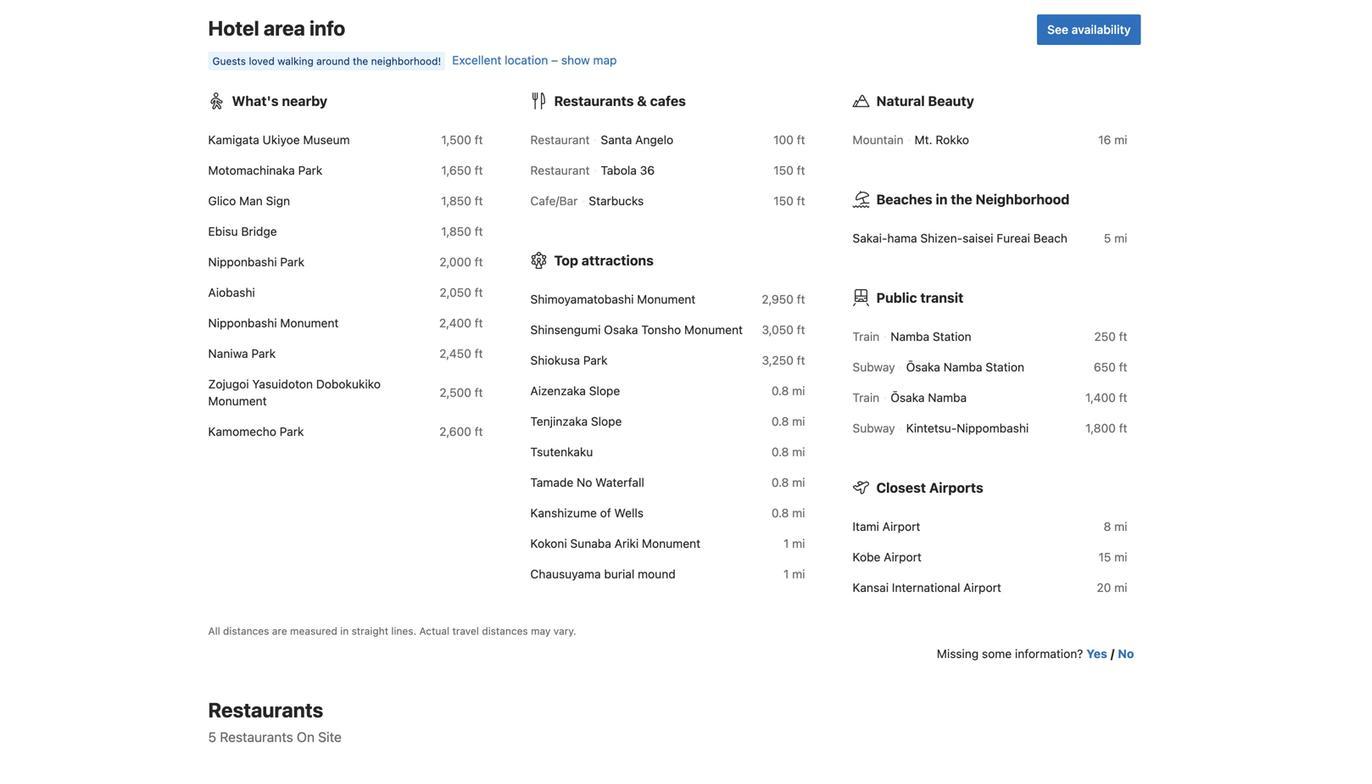 Task type: vqa. For each thing, say whether or not it's contained in the screenshot.
8
yes



Task type: describe. For each thing, give the bounding box(es) containing it.
monument for dobokukiko
[[208, 394, 267, 408]]

yes
[[1087, 647, 1108, 661]]

3,050 ft
[[762, 323, 805, 337]]

chausuyama burial mound
[[531, 567, 676, 581]]

2,400
[[439, 316, 472, 330]]

natural
[[877, 93, 925, 109]]

zojugoi yasuidoton dobokukiko monument
[[208, 377, 381, 408]]

sakai-hama shizen-saisei fureai beach
[[853, 231, 1068, 245]]

restaurants & cafes
[[554, 93, 686, 109]]

1 horizontal spatial no
[[1118, 647, 1135, 661]]

tamade
[[531, 476, 574, 490]]

excellent location – show map link
[[452, 53, 617, 67]]

0.8 for tamade no waterfall
[[772, 476, 789, 490]]

ōsaka namba station
[[907, 360, 1025, 374]]

see availability
[[1048, 23, 1131, 37]]

150 ft for starbucks
[[774, 194, 805, 208]]

nipponbashi for nipponbashi park
[[208, 255, 277, 269]]

cafes
[[650, 93, 686, 109]]

0.8 for tsutenkaku
[[772, 445, 789, 459]]

1 distances from the left
[[223, 625, 269, 637]]

straight
[[352, 625, 389, 637]]

what's nearby
[[232, 93, 328, 109]]

kanshizume
[[531, 506, 597, 520]]

0 vertical spatial no
[[577, 476, 592, 490]]

0 vertical spatial the
[[353, 55, 368, 67]]

mi for aizenzaka
[[792, 384, 805, 398]]

map
[[593, 53, 617, 67]]

excellent
[[452, 53, 502, 67]]

5 inside restaurants 5 restaurants on site
[[208, 729, 216, 745]]

man
[[239, 194, 263, 208]]

walking
[[278, 55, 314, 67]]

restaurants 5 restaurants on site
[[208, 698, 342, 745]]

burial
[[604, 567, 635, 581]]

dobokukiko
[[316, 377, 381, 391]]

shinsengumi osaka tonsho monument
[[531, 323, 743, 337]]

250
[[1095, 330, 1116, 344]]

kanshizume of wells
[[531, 506, 644, 520]]

20 mi
[[1097, 581, 1128, 595]]

2 distances from the left
[[482, 625, 528, 637]]

1 mi for kokoni sunaba ariki monument
[[784, 537, 805, 551]]

attractions
[[582, 252, 654, 269]]

starbucks
[[589, 194, 644, 208]]

mi for kanshizume
[[792, 506, 805, 520]]

transit
[[921, 290, 964, 306]]

650
[[1094, 360, 1116, 374]]

monument for tonsho
[[685, 323, 743, 337]]

motomachinaka
[[208, 163, 295, 177]]

hama
[[888, 231, 918, 245]]

mi for kansai
[[1115, 581, 1128, 595]]

1 vertical spatial station
[[986, 360, 1025, 374]]

restaurants for restaurants 5 restaurants on site
[[208, 698, 323, 722]]

2,400 ft
[[439, 316, 483, 330]]

2 vertical spatial restaurants
[[220, 729, 293, 745]]

kamomecho
[[208, 425, 276, 439]]

airport for itami airport
[[883, 520, 921, 534]]

1,850 ft for ebisu bridge
[[441, 224, 483, 238]]

measured
[[290, 625, 338, 637]]

1 for chausuyama burial mound
[[784, 567, 789, 581]]

namba station
[[891, 330, 972, 344]]

kansai
[[853, 581, 889, 595]]

no button
[[1118, 646, 1135, 663]]

mi for chausuyama
[[792, 567, 805, 581]]

mi for sakai-
[[1115, 231, 1128, 245]]

cafe/bar
[[531, 194, 578, 208]]

saisei
[[963, 231, 994, 245]]

on
[[297, 729, 315, 745]]

fureai
[[997, 231, 1031, 245]]

park for motomachinaka park
[[298, 163, 323, 177]]

zojugoi
[[208, 377, 249, 391]]

0.8 mi for kanshizume of wells
[[772, 506, 805, 520]]

shimoyamatobashi
[[531, 292, 634, 306]]

mi for tenjinzaka
[[792, 414, 805, 428]]

1,650 ft
[[442, 163, 483, 177]]

0.8 mi for tsutenkaku
[[772, 445, 805, 459]]

shimoyamatobashi monument
[[531, 292, 696, 306]]

mt. rokko
[[915, 133, 970, 147]]

nipponbashi park
[[208, 255, 305, 269]]

kamomecho park
[[208, 425, 304, 439]]

mound
[[638, 567, 676, 581]]

mi for itami
[[1115, 520, 1128, 534]]

8 mi
[[1104, 520, 1128, 534]]

waterfall
[[596, 476, 645, 490]]

airport for kobe airport
[[884, 550, 922, 564]]

public
[[877, 290, 918, 306]]

0.8 for tenjinzaka slope
[[772, 414, 789, 428]]

park for kamomecho park
[[280, 425, 304, 439]]

150 for tabola 36
[[774, 163, 794, 177]]

osaka
[[604, 323, 638, 337]]

250 ft
[[1095, 330, 1128, 344]]

kokoni
[[531, 537, 567, 551]]

glico man sign
[[208, 194, 290, 208]]

motomachinaka park
[[208, 163, 323, 177]]

16 mi
[[1099, 133, 1128, 147]]

/
[[1111, 647, 1115, 661]]

2,950 ft
[[762, 292, 805, 306]]

2,000 ft
[[440, 255, 483, 269]]

kintetsu-nippombashi
[[907, 421, 1029, 435]]

mi for kokoni
[[792, 537, 805, 551]]

what's
[[232, 93, 279, 109]]

site
[[318, 729, 342, 745]]

excellent location – show map
[[452, 53, 617, 67]]

namba for ōsaka namba station
[[944, 360, 983, 374]]

around
[[317, 55, 350, 67]]

restaurant for tabola 36
[[531, 163, 590, 177]]

ebisu bridge
[[208, 224, 277, 238]]

1 horizontal spatial in
[[936, 191, 948, 207]]

train for namba station
[[853, 330, 880, 344]]

chausuyama
[[531, 567, 601, 581]]

1,500
[[442, 133, 472, 147]]

aizenzaka slope
[[531, 384, 620, 398]]

sakai-
[[853, 231, 888, 245]]

1,800 ft
[[1086, 421, 1128, 435]]

tsutenkaku
[[531, 445, 593, 459]]

namba for ōsaka namba
[[928, 391, 967, 405]]

travel
[[453, 625, 479, 637]]

2 vertical spatial airport
[[964, 581, 1002, 595]]



Task type: locate. For each thing, give the bounding box(es) containing it.
guests
[[212, 55, 246, 67]]

station up ōsaka namba station
[[933, 330, 972, 344]]

1 vertical spatial namba
[[944, 360, 983, 374]]

nipponbashi down ebisu bridge
[[208, 255, 277, 269]]

2,450
[[440, 347, 472, 361]]

train left ōsaka namba
[[853, 391, 880, 405]]

park up aizenzaka slope
[[583, 353, 608, 367]]

subway for ōsaka namba station
[[853, 360, 896, 374]]

650 ft
[[1094, 360, 1128, 374]]

1 horizontal spatial station
[[986, 360, 1025, 374]]

lines.
[[391, 625, 417, 637]]

hotel area info
[[208, 16, 345, 40]]

park for shiokusa park
[[583, 353, 608, 367]]

subway left kintetsu-
[[853, 421, 896, 435]]

2,500
[[440, 386, 472, 400]]

1 nipponbashi from the top
[[208, 255, 277, 269]]

0 vertical spatial 1 mi
[[784, 537, 805, 551]]

0.8 mi for aizenzaka slope
[[772, 384, 805, 398]]

1 150 from the top
[[774, 163, 794, 177]]

0 vertical spatial nipponbashi
[[208, 255, 277, 269]]

3 0.8 from the top
[[772, 445, 789, 459]]

distances left may
[[482, 625, 528, 637]]

monument for ariki
[[642, 537, 701, 551]]

may
[[531, 625, 551, 637]]

information?
[[1015, 647, 1084, 661]]

station
[[933, 330, 972, 344], [986, 360, 1025, 374]]

2 1,850 from the top
[[441, 224, 472, 238]]

kokoni sunaba ariki monument
[[531, 537, 701, 551]]

2 0.8 from the top
[[772, 414, 789, 428]]

1 vertical spatial nipponbashi
[[208, 316, 277, 330]]

0 vertical spatial restaurants
[[554, 93, 634, 109]]

itami airport
[[853, 520, 921, 534]]

no up the kanshizume of wells
[[577, 476, 592, 490]]

see availability button
[[1038, 14, 1141, 45]]

0 vertical spatial 1
[[784, 537, 789, 551]]

3 0.8 mi from the top
[[772, 445, 805, 459]]

2 subway from the top
[[853, 421, 896, 435]]

mi for kobe
[[1115, 550, 1128, 564]]

15 mi
[[1099, 550, 1128, 564]]

loved
[[249, 55, 275, 67]]

restaurant for santa angelo
[[531, 133, 590, 147]]

1,400 ft
[[1086, 391, 1128, 405]]

1 vertical spatial 1,850
[[441, 224, 472, 238]]

the
[[353, 55, 368, 67], [951, 191, 973, 207]]

100
[[774, 133, 794, 147]]

0 vertical spatial ōsaka
[[907, 360, 941, 374]]

1 vertical spatial restaurant
[[531, 163, 590, 177]]

park for nipponbashi park
[[280, 255, 305, 269]]

1 mi for chausuyama burial mound
[[784, 567, 805, 581]]

nipponbashi
[[208, 255, 277, 269], [208, 316, 277, 330]]

ōsaka up kintetsu-
[[891, 391, 925, 405]]

2 restaurant from the top
[[531, 163, 590, 177]]

0.8 for aizenzaka slope
[[772, 384, 789, 398]]

1 vertical spatial restaurants
[[208, 698, 323, 722]]

1 horizontal spatial 5
[[1104, 231, 1112, 245]]

vary.
[[554, 625, 576, 637]]

distances right all
[[223, 625, 269, 637]]

availability
[[1072, 23, 1131, 37]]

park down the sign
[[280, 255, 305, 269]]

museum
[[303, 133, 350, 147]]

4 0.8 mi from the top
[[772, 476, 805, 490]]

1 vertical spatial the
[[951, 191, 973, 207]]

ōsaka for ōsaka namba
[[891, 391, 925, 405]]

slope for tenjinzaka slope
[[591, 414, 622, 428]]

0 vertical spatial 5
[[1104, 231, 1112, 245]]

ōsaka namba
[[891, 391, 967, 405]]

namba down public transit
[[891, 330, 930, 344]]

1,850 for ebisu bridge
[[441, 224, 472, 238]]

subway up ōsaka namba
[[853, 360, 896, 374]]

0 vertical spatial train
[[853, 330, 880, 344]]

0 horizontal spatial no
[[577, 476, 592, 490]]

0 vertical spatial 150
[[774, 163, 794, 177]]

2 nipponbashi from the top
[[208, 316, 277, 330]]

1 vertical spatial 150
[[774, 194, 794, 208]]

tenjinzaka slope
[[531, 414, 622, 428]]

restaurant left santa
[[531, 133, 590, 147]]

1 horizontal spatial the
[[951, 191, 973, 207]]

0 horizontal spatial 5
[[208, 729, 216, 745]]

1 vertical spatial 1,850 ft
[[441, 224, 483, 238]]

0 horizontal spatial station
[[933, 330, 972, 344]]

restaurant up cafe/bar
[[531, 163, 590, 177]]

1 vertical spatial subway
[[853, 421, 896, 435]]

the up sakai-hama shizen-saisei fureai beach
[[951, 191, 973, 207]]

monument up yasuidoton
[[280, 316, 339, 330]]

international
[[892, 581, 961, 595]]

aizenzaka
[[531, 384, 586, 398]]

namba down namba station
[[944, 360, 983, 374]]

monument up mound
[[642, 537, 701, 551]]

150 ft for tabola 36
[[774, 163, 805, 177]]

are
[[272, 625, 287, 637]]

1 vertical spatial 1
[[784, 567, 789, 581]]

0 horizontal spatial in
[[340, 625, 349, 637]]

2,500 ft
[[440, 386, 483, 400]]

slope down aizenzaka slope
[[591, 414, 622, 428]]

slope up tenjinzaka slope
[[589, 384, 620, 398]]

1 mi left kobe
[[784, 537, 805, 551]]

monument inside zojugoi yasuidoton dobokukiko monument
[[208, 394, 267, 408]]

1,850 ft down 1,650 ft
[[441, 194, 483, 208]]

missing
[[937, 647, 979, 661]]

1,850 down 1,650
[[441, 194, 472, 208]]

park down zojugoi yasuidoton dobokukiko monument
[[280, 425, 304, 439]]

santa angelo
[[601, 133, 674, 147]]

tabola 36
[[601, 163, 655, 177]]

1 vertical spatial slope
[[591, 414, 622, 428]]

shiokusa park
[[531, 353, 608, 367]]

1 vertical spatial in
[[340, 625, 349, 637]]

tonsho
[[642, 323, 681, 337]]

0 vertical spatial 150 ft
[[774, 163, 805, 177]]

1 1,850 ft from the top
[[441, 194, 483, 208]]

0 vertical spatial slope
[[589, 384, 620, 398]]

nipponbashi up naniwa park
[[208, 316, 277, 330]]

rokko
[[936, 133, 970, 147]]

nipponbashi for nipponbashi monument
[[208, 316, 277, 330]]

ōsaka for ōsaka namba station
[[907, 360, 941, 374]]

train down public
[[853, 330, 880, 344]]

0 vertical spatial station
[[933, 330, 972, 344]]

5 0.8 from the top
[[772, 506, 789, 520]]

monument right tonsho
[[685, 323, 743, 337]]

park for naniwa park
[[252, 347, 276, 361]]

1 1 mi from the top
[[784, 537, 805, 551]]

1 vertical spatial airport
[[884, 550, 922, 564]]

beaches
[[877, 191, 933, 207]]

actual
[[419, 625, 450, 637]]

1 vertical spatial ōsaka
[[891, 391, 925, 405]]

namba up kintetsu-
[[928, 391, 967, 405]]

5 0.8 mi from the top
[[772, 506, 805, 520]]

1 mi left kansai
[[784, 567, 805, 581]]

restaurants
[[554, 93, 634, 109], [208, 698, 323, 722], [220, 729, 293, 745]]

2 150 ft from the top
[[774, 194, 805, 208]]

1,800
[[1086, 421, 1116, 435]]

0 vertical spatial namba
[[891, 330, 930, 344]]

2 150 from the top
[[774, 194, 794, 208]]

4 0.8 from the top
[[772, 476, 789, 490]]

kansai international airport
[[853, 581, 1002, 595]]

hotel
[[208, 16, 259, 40]]

in left straight
[[340, 625, 349, 637]]

0.8 for kanshizume of wells
[[772, 506, 789, 520]]

0 vertical spatial subway
[[853, 360, 896, 374]]

airport up kobe airport
[[883, 520, 921, 534]]

glico
[[208, 194, 236, 208]]

airport right international on the right bottom of the page
[[964, 581, 1002, 595]]

36
[[640, 163, 655, 177]]

150 ft
[[774, 163, 805, 177], [774, 194, 805, 208]]

monument
[[637, 292, 696, 306], [280, 316, 339, 330], [685, 323, 743, 337], [208, 394, 267, 408], [642, 537, 701, 551]]

beauty
[[928, 93, 975, 109]]

2,000
[[440, 255, 472, 269]]

top
[[554, 252, 578, 269]]

kintetsu-
[[907, 421, 957, 435]]

mi for tamade
[[792, 476, 805, 490]]

–
[[551, 53, 558, 67]]

2 1 from the top
[[784, 567, 789, 581]]

1 vertical spatial train
[[853, 391, 880, 405]]

natural beauty
[[877, 93, 975, 109]]

naniwa
[[208, 347, 248, 361]]

3,050
[[762, 323, 794, 337]]

150 for starbucks
[[774, 194, 794, 208]]

1 150 ft from the top
[[774, 163, 805, 177]]

beach
[[1034, 231, 1068, 245]]

0.8 mi for tenjinzaka slope
[[772, 414, 805, 428]]

nipponbashi monument
[[208, 316, 339, 330]]

park down museum at top
[[298, 163, 323, 177]]

1 subway from the top
[[853, 360, 896, 374]]

of
[[600, 506, 611, 520]]

ariki
[[615, 537, 639, 551]]

subway for kintetsu-nippombashi
[[853, 421, 896, 435]]

restaurants for restaurants & cafes
[[554, 93, 634, 109]]

no right /
[[1118, 647, 1135, 661]]

1 horizontal spatial distances
[[482, 625, 528, 637]]

2,050
[[440, 286, 472, 300]]

monument up tonsho
[[637, 292, 696, 306]]

1 1,850 from the top
[[441, 194, 472, 208]]

1 vertical spatial no
[[1118, 647, 1135, 661]]

train for ōsaka namba
[[853, 391, 880, 405]]

santa
[[601, 133, 632, 147]]

tabola
[[601, 163, 637, 177]]

ōsaka up ōsaka namba
[[907, 360, 941, 374]]

0 vertical spatial airport
[[883, 520, 921, 534]]

2 vertical spatial namba
[[928, 391, 967, 405]]

1,850 up 2,000
[[441, 224, 472, 238]]

yes button
[[1087, 646, 1108, 663]]

2,600 ft
[[440, 425, 483, 439]]

sign
[[266, 194, 290, 208]]

top attractions
[[554, 252, 654, 269]]

itami
[[853, 520, 880, 534]]

0 vertical spatial in
[[936, 191, 948, 207]]

1 vertical spatial 1 mi
[[784, 567, 805, 581]]

restaurants down map
[[554, 93, 634, 109]]

0 horizontal spatial distances
[[223, 625, 269, 637]]

park down nipponbashi monument
[[252, 347, 276, 361]]

1 for kokoni sunaba ariki monument
[[784, 537, 789, 551]]

in right beaches
[[936, 191, 948, 207]]

1 vertical spatial 5
[[208, 729, 216, 745]]

0 horizontal spatial the
[[353, 55, 368, 67]]

1,850 ft for glico man sign
[[441, 194, 483, 208]]

1,500 ft
[[442, 133, 483, 147]]

shinsengumi
[[531, 323, 601, 337]]

monument down zojugoi
[[208, 394, 267, 408]]

1,650
[[442, 163, 472, 177]]

area
[[264, 16, 305, 40]]

0.8 mi
[[772, 384, 805, 398], [772, 414, 805, 428], [772, 445, 805, 459], [772, 476, 805, 490], [772, 506, 805, 520]]

restaurant
[[531, 133, 590, 147], [531, 163, 590, 177]]

ukiyoe
[[263, 133, 300, 147]]

1 vertical spatial 150 ft
[[774, 194, 805, 208]]

8
[[1104, 520, 1112, 534]]

slope for aizenzaka slope
[[589, 384, 620, 398]]

1 0.8 mi from the top
[[772, 384, 805, 398]]

0 vertical spatial 1,850 ft
[[441, 194, 483, 208]]

1
[[784, 537, 789, 551], [784, 567, 789, 581]]

0 vertical spatial 1,850
[[441, 194, 472, 208]]

1 restaurant from the top
[[531, 133, 590, 147]]

restaurants up on
[[208, 698, 323, 722]]

0 vertical spatial restaurant
[[531, 133, 590, 147]]

airport down itami airport
[[884, 550, 922, 564]]

nearby
[[282, 93, 328, 109]]

sunaba
[[570, 537, 612, 551]]

2 train from the top
[[853, 391, 880, 405]]

1,850 ft up 2,000 ft
[[441, 224, 483, 238]]

distances
[[223, 625, 269, 637], [482, 625, 528, 637]]

2 1,850 ft from the top
[[441, 224, 483, 238]]

1 0.8 from the top
[[772, 384, 789, 398]]

1 train from the top
[[853, 330, 880, 344]]

the right around
[[353, 55, 368, 67]]

station up nippombashi
[[986, 360, 1025, 374]]

&
[[637, 93, 647, 109]]

0.8 mi for tamade no waterfall
[[772, 476, 805, 490]]

1,850 for glico man sign
[[441, 194, 472, 208]]

2 1 mi from the top
[[784, 567, 805, 581]]

2 0.8 mi from the top
[[772, 414, 805, 428]]

angelo
[[636, 133, 674, 147]]

restaurants left on
[[220, 729, 293, 745]]

airports
[[930, 480, 984, 496]]

1 1 from the top
[[784, 537, 789, 551]]

1,400
[[1086, 391, 1116, 405]]



